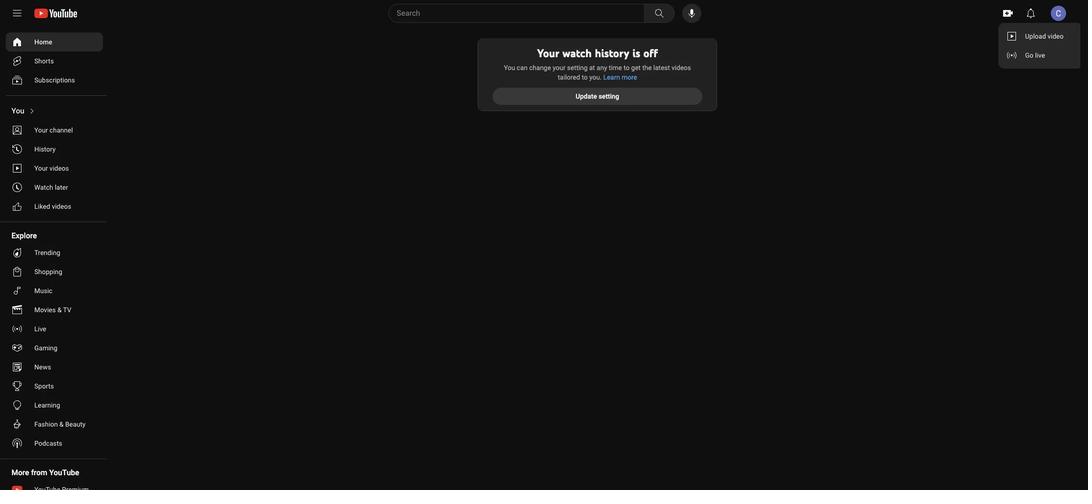 Task type: vqa. For each thing, say whether or not it's contained in the screenshot.
learning
yes



Task type: locate. For each thing, give the bounding box(es) containing it.
more from youtube
[[11, 469, 79, 478]]

latest
[[654, 64, 670, 72]]

learn more
[[604, 73, 638, 81]]

learning link
[[6, 396, 103, 415], [6, 396, 103, 415]]

upload video link
[[999, 27, 1083, 46], [999, 27, 1083, 46]]

0 vertical spatial to
[[624, 64, 630, 72]]

go live link
[[999, 46, 1083, 65], [999, 46, 1083, 65]]

history link
[[6, 140, 103, 159], [6, 140, 103, 159]]

1 vertical spatial videos
[[50, 165, 69, 172]]

to
[[624, 64, 630, 72], [582, 73, 588, 81]]

subscriptions link
[[6, 71, 103, 90], [6, 71, 103, 90]]

1 vertical spatial to
[[582, 73, 588, 81]]

home
[[34, 38, 52, 46]]

1 vertical spatial setting
[[599, 93, 620, 100]]

2 vertical spatial videos
[[52, 203, 71, 210]]

liked videos
[[34, 203, 71, 210]]

videos up later
[[50, 165, 69, 172]]

1 horizontal spatial setting
[[599, 93, 620, 100]]

your
[[537, 46, 560, 60], [34, 126, 48, 134], [34, 165, 48, 172]]

movies
[[34, 306, 56, 314]]

videos right latest
[[672, 64, 692, 72]]

your up change
[[537, 46, 560, 60]]

shopping link
[[6, 262, 103, 282], [6, 262, 103, 282]]

0 vertical spatial you
[[504, 64, 515, 72]]

your for your videos
[[34, 165, 48, 172]]

1 vertical spatial your
[[34, 126, 48, 134]]

0 vertical spatial videos
[[672, 64, 692, 72]]

videos
[[672, 64, 692, 72], [50, 165, 69, 172], [52, 203, 71, 210]]

upload
[[1026, 32, 1047, 40]]

update
[[576, 93, 597, 100]]

gaming link
[[6, 339, 103, 358], [6, 339, 103, 358]]

music link
[[6, 282, 103, 301], [6, 282, 103, 301]]

to left you.
[[582, 73, 588, 81]]

watch later link
[[6, 178, 103, 197], [6, 178, 103, 197]]

0 horizontal spatial setting
[[568, 64, 588, 72]]

you inside you can change your setting at any time to get the latest videos tailored to you.
[[504, 64, 515, 72]]

None search field
[[372, 4, 677, 23]]

& for tv
[[57, 306, 62, 314]]

your up watch
[[34, 165, 48, 172]]

history
[[34, 146, 56, 153]]

& left tv
[[57, 306, 62, 314]]

setting
[[568, 64, 588, 72], [599, 93, 620, 100]]

live link
[[6, 320, 103, 339], [6, 320, 103, 339]]

home link
[[6, 32, 103, 52], [6, 32, 103, 52]]

Search text field
[[397, 7, 643, 20]]

you link
[[6, 102, 103, 121], [6, 102, 103, 121]]

setting up tailored
[[568, 64, 588, 72]]

your
[[553, 64, 566, 72]]

news link
[[6, 358, 103, 377], [6, 358, 103, 377]]

podcasts link
[[6, 434, 103, 453], [6, 434, 103, 453]]

your channel link
[[6, 121, 103, 140], [6, 121, 103, 140]]

tv
[[63, 306, 71, 314]]

& left beauty
[[59, 421, 64, 428]]

Update setting text field
[[576, 93, 620, 100]]

beauty
[[65, 421, 86, 428]]

sports link
[[6, 377, 103, 396], [6, 377, 103, 396]]

you
[[504, 64, 515, 72], [11, 106, 24, 115]]

your up 'history'
[[34, 126, 48, 134]]

youtube
[[49, 469, 79, 478]]

movies & tv
[[34, 306, 71, 314]]

live
[[34, 325, 46, 333]]

0 vertical spatial your
[[537, 46, 560, 60]]

videos for liked videos
[[52, 203, 71, 210]]

&
[[57, 306, 62, 314], [59, 421, 64, 428]]

is
[[633, 46, 641, 60]]

time
[[609, 64, 622, 72]]

2 vertical spatial your
[[34, 165, 48, 172]]

liked videos link
[[6, 197, 103, 216], [6, 197, 103, 216]]

1 horizontal spatial to
[[624, 64, 630, 72]]

off
[[644, 46, 658, 60]]

videos down later
[[52, 203, 71, 210]]

1 horizontal spatial you
[[504, 64, 515, 72]]

fashion & beauty
[[34, 421, 86, 428]]

go
[[1026, 52, 1034, 59]]

0 horizontal spatial you
[[11, 106, 24, 115]]

live
[[1036, 52, 1046, 59]]

liked
[[34, 203, 50, 210]]

learning
[[34, 402, 60, 409]]

0 vertical spatial setting
[[568, 64, 588, 72]]

shorts link
[[6, 52, 103, 71], [6, 52, 103, 71]]

your videos link
[[6, 159, 103, 178], [6, 159, 103, 178]]

0 vertical spatial &
[[57, 306, 62, 314]]

to left get
[[624, 64, 630, 72]]

you for you
[[11, 106, 24, 115]]

can
[[517, 64, 528, 72]]

trending link
[[6, 243, 103, 262], [6, 243, 103, 262]]

movies & tv link
[[6, 301, 103, 320], [6, 301, 103, 320]]

trending
[[34, 249, 60, 257]]

videos for your videos
[[50, 165, 69, 172]]

fashion & beauty link
[[6, 415, 103, 434], [6, 415, 103, 434]]

1 vertical spatial you
[[11, 106, 24, 115]]

gaming
[[34, 344, 57, 352]]

any
[[597, 64, 608, 72]]

more
[[11, 469, 29, 478]]

setting down "learn"
[[599, 93, 620, 100]]

1 vertical spatial &
[[59, 421, 64, 428]]

watch later
[[34, 184, 68, 191]]



Task type: describe. For each thing, give the bounding box(es) containing it.
fashion
[[34, 421, 58, 428]]

later
[[55, 184, 68, 191]]

your channel
[[34, 126, 73, 134]]

change
[[530, 64, 551, 72]]

history
[[595, 46, 630, 60]]

you.
[[590, 73, 602, 81]]

the
[[643, 64, 652, 72]]

videos inside you can change your setting at any time to get the latest videos tailored to you.
[[672, 64, 692, 72]]

shorts
[[34, 57, 54, 65]]

learn more link
[[604, 73, 638, 82]]

sports
[[34, 383, 54, 390]]

your for your watch history is off
[[537, 46, 560, 60]]

watch
[[563, 46, 592, 60]]

your watch history is off
[[537, 46, 658, 60]]

you can change your setting at any time to get the latest videos tailored to you.
[[504, 64, 692, 81]]

subscriptions
[[34, 76, 75, 84]]

channel
[[50, 126, 73, 134]]

setting inside you can change your setting at any time to get the latest videos tailored to you.
[[568, 64, 588, 72]]

your for your channel
[[34, 126, 48, 134]]

go live
[[1026, 52, 1046, 59]]

setting inside button
[[599, 93, 620, 100]]

from
[[31, 469, 47, 478]]

tailored
[[558, 73, 581, 81]]

update setting
[[576, 93, 620, 100]]

video
[[1048, 32, 1064, 40]]

get
[[632, 64, 641, 72]]

avatar image image
[[1052, 6, 1067, 21]]

you for you can change your setting at any time to get the latest videos tailored to you.
[[504, 64, 515, 72]]

watch
[[34, 184, 53, 191]]

learn
[[604, 73, 620, 81]]

& for beauty
[[59, 421, 64, 428]]

shopping
[[34, 268, 62, 276]]

news
[[34, 364, 51, 371]]

0 horizontal spatial to
[[582, 73, 588, 81]]

more
[[622, 73, 638, 81]]

at
[[590, 64, 595, 72]]

your videos
[[34, 165, 69, 172]]

update setting button
[[493, 88, 703, 105]]

upload video
[[1026, 32, 1064, 40]]

podcasts
[[34, 440, 62, 448]]

explore
[[11, 231, 37, 240]]

music
[[34, 287, 52, 295]]



